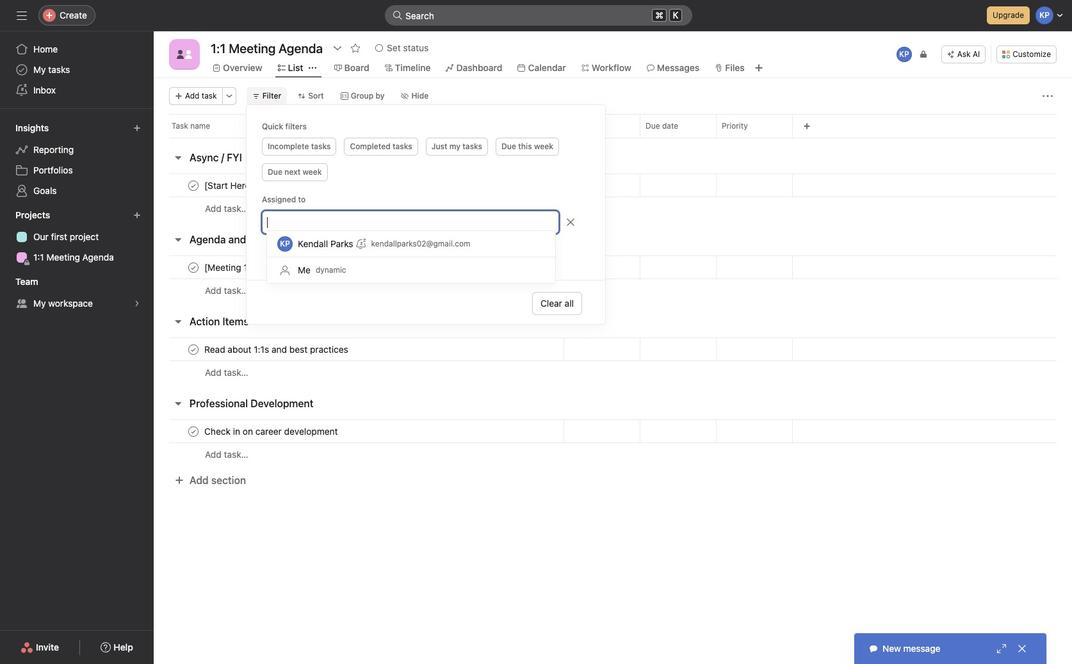 Task type: locate. For each thing, give the bounding box(es) containing it.
add section
[[190, 475, 246, 486]]

1 vertical spatial mark complete image
[[186, 424, 201, 439]]

4 add task… button from the top
[[205, 448, 249, 462]]

add task… button for task name text box within the the check in on career development cell
[[205, 448, 249, 462]]

1 vertical spatial mark complete image
[[186, 342, 201, 357]]

3 add task… from the top
[[205, 367, 249, 378]]

add for collapse task list for this group icon for action items
[[205, 367, 222, 378]]

show options image
[[333, 43, 343, 53]]

agenda
[[190, 234, 226, 245], [82, 252, 114, 263]]

due inside button
[[502, 142, 516, 151]]

my up inbox in the left top of the page
[[33, 64, 46, 75]]

insights
[[15, 122, 49, 133]]

2 add task… button from the top
[[205, 284, 249, 298]]

teams element
[[0, 270, 154, 317]]

add task… button inside "header agenda and notes" tree grid
[[205, 284, 249, 298]]

due next week
[[268, 167, 322, 177]]

3 add task… button from the top
[[205, 366, 249, 380]]

1 horizontal spatial week
[[534, 142, 554, 151]]

tab actions image
[[309, 64, 316, 72]]

mark complete checkbox for professional development
[[186, 424, 201, 439]]

2 task name text field from the top
[[202, 425, 342, 438]]

add task… row
[[154, 197, 1073, 220], [154, 279, 1073, 302], [154, 361, 1073, 384], [154, 443, 1073, 466]]

mark complete image inside [meeting 1] mm/dd/yy cell
[[186, 260, 201, 275]]

week
[[534, 142, 554, 151], [303, 167, 322, 177]]

goals link
[[8, 181, 146, 201]]

fyi
[[227, 152, 242, 163]]

add for collapse task list for this group icon corresponding to professional development
[[205, 449, 222, 460]]

add task… button for [start here] 1:1 set up text field
[[205, 202, 249, 216]]

add task…
[[205, 203, 249, 214], [205, 285, 249, 296], [205, 367, 249, 378], [205, 449, 249, 460]]

0 vertical spatial week
[[534, 142, 554, 151]]

goals
[[33, 185, 57, 196]]

mark complete image down async
[[186, 178, 201, 193]]

add for collapse task list for this group image
[[205, 203, 222, 214]]

board
[[344, 62, 370, 73]]

2 vertical spatial due
[[268, 167, 283, 177]]

task… inside header async / fyi tree grid
[[224, 203, 249, 214]]

workflow
[[592, 62, 632, 73]]

mark complete image down action on the top
[[186, 342, 201, 357]]

see details, my workspace image
[[133, 300, 141, 308]]

add up the action items
[[205, 285, 222, 296]]

1 vertical spatial collapse task list for this group image
[[173, 317, 183, 327]]

collapse task list for this group image
[[173, 235, 183, 245], [173, 317, 183, 327], [173, 399, 183, 409]]

add task… row for [meeting 1] mm/dd/yy cell
[[154, 279, 1073, 302]]

my inside "link"
[[33, 64, 46, 75]]

mark complete image inside the check in on career development cell
[[186, 424, 201, 439]]

2 horizontal spatial due
[[646, 121, 660, 131]]

dynamic
[[316, 265, 346, 275]]

calendar link
[[518, 61, 566, 75]]

hide sidebar image
[[17, 10, 27, 21]]

group
[[351, 91, 374, 101]]

[start here] 1:1 set up cell
[[154, 174, 564, 197]]

portfolios
[[33, 165, 73, 176]]

2 add task… row from the top
[[154, 279, 1073, 302]]

Task name text field
[[202, 261, 302, 274], [202, 425, 342, 438]]

week for due next week
[[303, 167, 322, 177]]

0 horizontal spatial week
[[303, 167, 322, 177]]

4 add task… from the top
[[205, 449, 249, 460]]

task… down [start here] 1:1 set up text field
[[224, 203, 249, 214]]

task name text field down notes
[[202, 261, 302, 274]]

week right next
[[303, 167, 322, 177]]

action items button
[[190, 310, 249, 333]]

add task… button up section
[[205, 448, 249, 462]]

1 add task… button from the top
[[205, 202, 249, 216]]

mark complete checkbox inside the check in on career development cell
[[186, 424, 201, 439]]

collapse task list for this group image
[[173, 153, 183, 163]]

row
[[154, 114, 1073, 138], [169, 137, 1057, 138], [154, 174, 1073, 197], [154, 256, 1073, 279], [154, 338, 1073, 361], [154, 420, 1073, 443]]

1 add task… from the top
[[205, 203, 249, 214]]

all
[[565, 298, 574, 309]]

overview link
[[213, 61, 263, 75]]

1 vertical spatial agenda
[[82, 252, 114, 263]]

add task… button up agenda and notes "button"
[[205, 202, 249, 216]]

None field
[[385, 5, 693, 26]]

0 vertical spatial mark complete checkbox
[[186, 260, 201, 275]]

mark complete image down agenda and notes
[[186, 260, 201, 275]]

add section button
[[169, 469, 251, 492]]

1 horizontal spatial due
[[502, 142, 516, 151]]

projects button
[[13, 206, 62, 224]]

2 mark complete image from the top
[[186, 424, 201, 439]]

agenda left and
[[190, 234, 226, 245]]

quick
[[262, 122, 283, 131]]

agenda inside projects element
[[82, 252, 114, 263]]

1 my from the top
[[33, 64, 46, 75]]

my down team dropdown button
[[33, 298, 46, 309]]

collapse task list for this group image left action on the top
[[173, 317, 183, 327]]

due inside row
[[646, 121, 660, 131]]

tasks inside "link"
[[48, 64, 70, 75]]

header action items tree grid
[[154, 338, 1073, 384]]

add task… up agenda and notes "button"
[[205, 203, 249, 214]]

mark complete checkbox inside the read about 1:1s and best practices cell
[[186, 342, 201, 357]]

task… up section
[[224, 449, 249, 460]]

my inside teams element
[[33, 298, 46, 309]]

0 vertical spatial due
[[646, 121, 660, 131]]

add up the "professional"
[[205, 367, 222, 378]]

1 vertical spatial week
[[303, 167, 322, 177]]

2 collapse task list for this group image from the top
[[173, 317, 183, 327]]

task
[[172, 121, 188, 131]]

task… up professional development button
[[224, 367, 249, 378]]

2 my from the top
[[33, 298, 46, 309]]

1 task… from the top
[[224, 203, 249, 214]]

1 vertical spatial due
[[502, 142, 516, 151]]

2 mark complete image from the top
[[186, 342, 201, 357]]

task name
[[172, 121, 210, 131]]

add task… for add task… button inside the "header agenda and notes" tree grid
[[205, 285, 249, 296]]

week inside button
[[303, 167, 322, 177]]

3 collapse task list for this group image from the top
[[173, 399, 183, 409]]

0 vertical spatial collapse task list for this group image
[[173, 235, 183, 245]]

next
[[285, 167, 301, 177]]

mark complete checkbox down action on the top
[[186, 342, 201, 357]]

due for due date
[[646, 121, 660, 131]]

0 horizontal spatial due
[[268, 167, 283, 177]]

2 vertical spatial collapse task list for this group image
[[173, 399, 183, 409]]

task… inside header action items tree grid
[[224, 367, 249, 378]]

2 add task… from the top
[[205, 285, 249, 296]]

None text field
[[208, 37, 326, 60]]

due inside button
[[268, 167, 283, 177]]

mark complete checkbox down the "professional"
[[186, 424, 201, 439]]

task… inside header professional development tree grid
[[224, 449, 249, 460]]

[meeting 1] mm/dd/yy cell
[[154, 256, 564, 279]]

add tab image
[[754, 63, 764, 73]]

tasks right incomplete
[[311, 142, 331, 151]]

4 task… from the top
[[224, 449, 249, 460]]

add inside "header agenda and notes" tree grid
[[205, 285, 222, 296]]

tasks down home
[[48, 64, 70, 75]]

close image
[[1018, 644, 1028, 654]]

tasks right completed
[[393, 142, 412, 151]]

task…
[[224, 203, 249, 214], [224, 285, 249, 296], [224, 367, 249, 378], [224, 449, 249, 460]]

task name text field inside [meeting 1] mm/dd/yy cell
[[202, 261, 302, 274]]

add task… button up the "professional"
[[205, 366, 249, 380]]

add task button
[[169, 87, 223, 105]]

dashboard link
[[446, 61, 503, 75]]

week right this at the left of page
[[534, 142, 554, 151]]

mark complete image
[[186, 260, 201, 275], [186, 424, 201, 439]]

3 task… from the top
[[224, 367, 249, 378]]

add task… button inside header professional development tree grid
[[205, 448, 249, 462]]

week inside button
[[534, 142, 554, 151]]

header async / fyi tree grid
[[154, 174, 1073, 220]]

workflow link
[[582, 61, 632, 75]]

incomplete tasks button
[[262, 138, 337, 156]]

0 horizontal spatial agenda
[[82, 252, 114, 263]]

3 add task… row from the top
[[154, 361, 1073, 384]]

add task… inside header action items tree grid
[[205, 367, 249, 378]]

task… up items
[[224, 285, 249, 296]]

None text field
[[267, 215, 366, 230]]

add task… button for task name text box in the [meeting 1] mm/dd/yy cell
[[205, 284, 249, 298]]

collapse task list for this group image left the "professional"
[[173, 399, 183, 409]]

add task… up the "professional"
[[205, 367, 249, 378]]

my for my tasks
[[33, 64, 46, 75]]

add task… button
[[205, 202, 249, 216], [205, 284, 249, 298], [205, 366, 249, 380], [205, 448, 249, 462]]

add task… inside header professional development tree grid
[[205, 449, 249, 460]]

task… for add task… button within the header async / fyi tree grid
[[224, 203, 249, 214]]

task… inside "header agenda and notes" tree grid
[[224, 285, 249, 296]]

1 mark complete image from the top
[[186, 178, 201, 193]]

new project or portfolio image
[[133, 211, 141, 219]]

insights element
[[0, 117, 154, 204]]

Mark complete checkbox
[[186, 260, 201, 275], [186, 342, 201, 357], [186, 424, 201, 439]]

agenda inside "button"
[[190, 234, 226, 245]]

4 add task… row from the top
[[154, 443, 1073, 466]]

task name text field inside the check in on career development cell
[[202, 425, 342, 438]]

agenda and notes
[[190, 234, 277, 245]]

1 vertical spatial task name text field
[[202, 425, 342, 438]]

2 mark complete checkbox from the top
[[186, 342, 201, 357]]

just my tasks
[[432, 142, 483, 151]]

add task… button up the action items
[[205, 284, 249, 298]]

add task… up section
[[205, 449, 249, 460]]

add task… for add task… button within header action items tree grid
[[205, 367, 249, 378]]

more actions image
[[225, 92, 233, 100]]

1 vertical spatial mark complete checkbox
[[186, 342, 201, 357]]

add up add section button
[[205, 449, 222, 460]]

hide button
[[396, 87, 435, 105]]

due left next
[[268, 167, 283, 177]]

add task… inside header async / fyi tree grid
[[205, 203, 249, 214]]

my for my workspace
[[33, 298, 46, 309]]

development
[[251, 398, 314, 409]]

new insights image
[[133, 124, 141, 132]]

items
[[223, 316, 249, 327]]

add task… button inside header async / fyi tree grid
[[205, 202, 249, 216]]

ask ai
[[958, 49, 981, 59]]

global element
[[0, 31, 154, 108]]

task name text field down the development
[[202, 425, 342, 438]]

prominent image
[[393, 10, 403, 21]]

mark complete checkbox inside [meeting 1] mm/dd/yy cell
[[186, 260, 201, 275]]

filter
[[262, 91, 281, 101]]

add task… row for the read about 1:1s and best practices cell
[[154, 361, 1073, 384]]

1 add task… row from the top
[[154, 197, 1073, 220]]

add task… for add task… button within the header async / fyi tree grid
[[205, 203, 249, 214]]

1 vertical spatial my
[[33, 298, 46, 309]]

due this week
[[502, 142, 554, 151]]

2 task… from the top
[[224, 285, 249, 296]]

incomplete
[[268, 142, 309, 151]]

add task
[[185, 91, 217, 101]]

0 vertical spatial mark complete image
[[186, 178, 201, 193]]

add task… up the action items
[[205, 285, 249, 296]]

tasks for my tasks
[[48, 64, 70, 75]]

Task name text field
[[202, 179, 299, 192]]

3 mark complete checkbox from the top
[[186, 424, 201, 439]]

tasks right my
[[463, 142, 483, 151]]

0 vertical spatial my
[[33, 64, 46, 75]]

task… for add task… button inside the "header agenda and notes" tree grid
[[224, 285, 249, 296]]

1 mark complete checkbox from the top
[[186, 260, 201, 275]]

our first project link
[[8, 227, 146, 247]]

timeline link
[[385, 61, 431, 75]]

projects
[[15, 210, 50, 220]]

meeting
[[46, 252, 80, 263]]

1 collapse task list for this group image from the top
[[173, 235, 183, 245]]

due
[[646, 121, 660, 131], [502, 142, 516, 151], [268, 167, 283, 177]]

task
[[202, 91, 217, 101]]

async / fyi
[[190, 152, 242, 163]]

add inside header async / fyi tree grid
[[205, 203, 222, 214]]

1 mark complete image from the top
[[186, 260, 201, 275]]

completed
[[350, 142, 391, 151]]

reporting
[[33, 144, 74, 155]]

0 vertical spatial mark complete image
[[186, 260, 201, 275]]

team button
[[13, 273, 50, 291]]

clear all
[[541, 298, 574, 309]]

task name text field for "header agenda and notes" tree grid
[[202, 261, 302, 274]]

mark complete checkbox down agenda and notes
[[186, 260, 201, 275]]

/
[[221, 152, 224, 163]]

row for add task… button in the header professional development tree grid
[[154, 420, 1073, 443]]

mark complete image for task name text box within the the check in on career development cell
[[186, 424, 201, 439]]

agenda down project
[[82, 252, 114, 263]]

add inside header professional development tree grid
[[205, 449, 222, 460]]

add inside header action items tree grid
[[205, 367, 222, 378]]

inbox
[[33, 85, 56, 95]]

collapse task list for this group image left agenda and notes "button"
[[173, 235, 183, 245]]

due left this at the left of page
[[502, 142, 516, 151]]

home
[[33, 44, 58, 54]]

professional development
[[190, 398, 314, 409]]

group
[[262, 211, 590, 234]]

mark complete image down the "professional"
[[186, 424, 201, 439]]

me list box
[[267, 231, 556, 283]]

1 horizontal spatial agenda
[[190, 234, 226, 245]]

timeline
[[395, 62, 431, 73]]

async
[[190, 152, 219, 163]]

2 vertical spatial mark complete checkbox
[[186, 424, 201, 439]]

mark complete image inside the read about 1:1s and best practices cell
[[186, 342, 201, 357]]

0 vertical spatial agenda
[[190, 234, 226, 245]]

add up agenda and notes
[[205, 203, 222, 214]]

1 task name text field from the top
[[202, 261, 302, 274]]

mark complete image
[[186, 178, 201, 193], [186, 342, 201, 357]]

mark complete image inside [start here] 1:1 set up cell
[[186, 178, 201, 193]]

notes
[[249, 234, 277, 245]]

add task… inside "header agenda and notes" tree grid
[[205, 285, 249, 296]]

add task… button inside header action items tree grid
[[205, 366, 249, 380]]

first
[[51, 231, 67, 242]]

due left date
[[646, 121, 660, 131]]

0 vertical spatial task name text field
[[202, 261, 302, 274]]

add
[[185, 91, 200, 101], [205, 203, 222, 214], [205, 285, 222, 296], [205, 367, 222, 378], [205, 449, 222, 460], [190, 475, 209, 486]]

new message
[[883, 643, 941, 654]]



Task type: vqa. For each thing, say whether or not it's contained in the screenshot.
filters
yes



Task type: describe. For each thing, give the bounding box(es) containing it.
our first project
[[33, 231, 99, 242]]

upgrade button
[[988, 6, 1030, 24]]

customize
[[1013, 49, 1052, 59]]

my workspace link
[[8, 293, 146, 314]]

mark complete image for task name text field
[[186, 342, 201, 357]]

list
[[288, 62, 303, 73]]

professional development button
[[190, 392, 314, 415]]

week for due this week
[[534, 142, 554, 151]]

Mark complete checkbox
[[186, 178, 201, 193]]

home link
[[8, 39, 146, 60]]

expand new message image
[[997, 644, 1007, 654]]

action items
[[190, 316, 249, 327]]

assigned to
[[262, 195, 306, 204]]

due date
[[646, 121, 679, 131]]

add for 3rd collapse task list for this group icon from the bottom of the page
[[205, 285, 222, 296]]

ask ai button
[[942, 45, 986, 63]]

add task… button for task name text field
[[205, 366, 249, 380]]

add a task to this group image
[[255, 317, 266, 327]]

invite
[[36, 642, 59, 653]]

our
[[33, 231, 49, 242]]

board link
[[334, 61, 370, 75]]

section
[[211, 475, 246, 486]]

me dynamic
[[298, 265, 346, 276]]

just my tasks button
[[426, 138, 488, 156]]

group by button
[[335, 87, 391, 105]]

workspace
[[48, 298, 93, 309]]

overview
[[223, 62, 263, 73]]

action
[[190, 316, 220, 327]]

read about 1:1s and best practices cell
[[154, 338, 564, 361]]

quick filters
[[262, 122, 307, 131]]

add task… for add task… button in the header professional development tree grid
[[205, 449, 249, 460]]

collapse task list for this group image for professional development
[[173, 399, 183, 409]]

help
[[114, 642, 133, 653]]

add left section
[[190, 475, 209, 486]]

task… for add task… button in the header professional development tree grid
[[224, 449, 249, 460]]

mark complete checkbox for action items
[[186, 342, 201, 357]]

header agenda and notes tree grid
[[154, 256, 1073, 302]]

1:1 meeting agenda
[[33, 252, 114, 263]]

create button
[[38, 5, 95, 26]]

professional
[[190, 398, 248, 409]]

collapse task list for this group image for action items
[[173, 317, 183, 327]]

customize button
[[997, 45, 1057, 63]]

add field image
[[804, 122, 811, 130]]

project
[[70, 231, 99, 242]]

invite button
[[12, 636, 67, 659]]

my
[[450, 142, 461, 151]]

tasks for completed tasks
[[393, 142, 412, 151]]

set
[[387, 42, 401, 53]]

agenda and notes button
[[190, 228, 277, 251]]

completed tasks
[[350, 142, 412, 151]]

remove image
[[566, 217, 576, 227]]

ai
[[973, 49, 981, 59]]

status
[[403, 42, 429, 53]]

hide
[[412, 91, 429, 101]]

my workspace
[[33, 298, 93, 309]]

more section actions image
[[276, 317, 286, 327]]

me
[[298, 265, 311, 276]]

header professional development tree grid
[[154, 420, 1073, 466]]

dashboard
[[457, 62, 503, 73]]

row for add task… button inside the "header agenda and notes" tree grid
[[154, 256, 1073, 279]]

tasks for incomplete tasks
[[311, 142, 331, 151]]

clear
[[541, 298, 563, 309]]

⌘
[[656, 10, 664, 21]]

add to starred image
[[351, 43, 361, 53]]

reporting link
[[8, 140, 146, 160]]

1:1
[[33, 252, 44, 263]]

files
[[726, 62, 745, 73]]

Task name text field
[[202, 343, 352, 356]]

calendar
[[528, 62, 566, 73]]

projects element
[[0, 204, 154, 270]]

people image
[[177, 47, 192, 62]]

check in on career development cell
[[154, 420, 564, 443]]

add task… row for [start here] 1:1 set up cell
[[154, 197, 1073, 220]]

due for due this week
[[502, 142, 516, 151]]

mark complete image for [start here] 1:1 set up text field
[[186, 178, 201, 193]]

my tasks
[[33, 64, 70, 75]]

mark complete image for task name text box in the [meeting 1] mm/dd/yy cell
[[186, 260, 201, 275]]

row containing task name
[[154, 114, 1073, 138]]

list link
[[278, 61, 303, 75]]

Search tasks, projects, and more text field
[[385, 5, 693, 26]]

filters
[[285, 122, 307, 131]]

sort button
[[292, 87, 330, 105]]

add task… row for the check in on career development cell
[[154, 443, 1073, 466]]

task name text field for header professional development tree grid
[[202, 425, 342, 438]]

set status
[[387, 42, 429, 53]]

k
[[673, 10, 679, 21]]

kp button
[[896, 45, 914, 63]]

add left task
[[185, 91, 200, 101]]

row for add task… button within the header async / fyi tree grid
[[154, 174, 1073, 197]]

team
[[15, 276, 38, 287]]

create
[[60, 10, 87, 21]]

messages link
[[647, 61, 700, 75]]

task… for add task… button within header action items tree grid
[[224, 367, 249, 378]]

messages
[[657, 62, 700, 73]]

due this week button
[[496, 138, 559, 156]]

this
[[519, 142, 532, 151]]

1:1 meeting agenda link
[[8, 247, 146, 268]]

upgrade
[[993, 10, 1025, 20]]

set status button
[[370, 39, 435, 57]]

my tasks link
[[8, 60, 146, 80]]

help button
[[92, 636, 142, 659]]

due for due next week
[[268, 167, 283, 177]]

by
[[376, 91, 385, 101]]

more actions image
[[1043, 91, 1053, 101]]

row for add task… button within header action items tree grid
[[154, 338, 1073, 361]]

sort
[[308, 91, 324, 101]]

files link
[[715, 61, 745, 75]]

ask
[[958, 49, 971, 59]]

assigned
[[262, 195, 296, 204]]

incomplete tasks
[[268, 142, 331, 151]]

and
[[229, 234, 246, 245]]

clear all button
[[532, 292, 582, 315]]

due next week button
[[262, 163, 328, 181]]

date
[[663, 121, 679, 131]]

just
[[432, 142, 448, 151]]

async / fyi button
[[190, 146, 242, 169]]

to
[[298, 195, 306, 204]]



